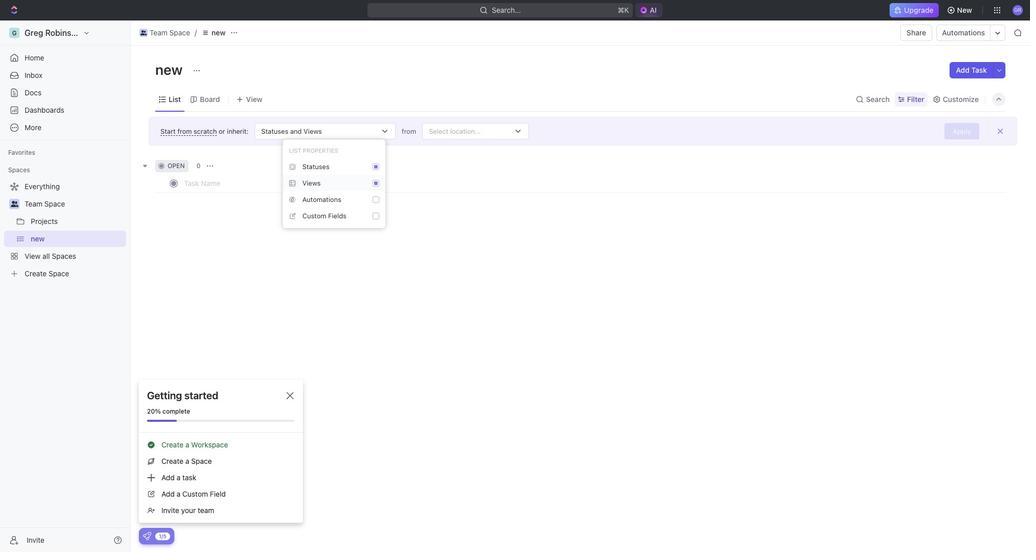 Task type: locate. For each thing, give the bounding box(es) containing it.
1 create from the top
[[161, 440, 184, 449]]

scratch
[[194, 127, 217, 135]]

add a task
[[161, 473, 196, 482]]

getting started
[[147, 390, 218, 401]]

space
[[169, 28, 190, 37], [44, 199, 65, 208], [191, 457, 212, 465]]

a down the "add a task"
[[177, 490, 181, 498]]

share
[[907, 28, 927, 37]]

automations button
[[937, 25, 990, 41]]

automations
[[942, 28, 985, 37], [302, 195, 341, 203]]

start from scratch or inherit:
[[160, 127, 249, 135]]

dashboards
[[25, 106, 64, 114]]

0 horizontal spatial space
[[44, 199, 65, 208]]

0 vertical spatial automations
[[942, 28, 985, 37]]

1 vertical spatial list
[[289, 147, 301, 154]]

0 horizontal spatial list
[[169, 95, 181, 103]]

0 horizontal spatial team space link
[[25, 196, 124, 212]]

and
[[290, 127, 302, 135]]

team inside the "sidebar" navigation
[[25, 199, 42, 208]]

custom
[[302, 211, 326, 220], [182, 490, 208, 498]]

sidebar navigation
[[0, 21, 131, 552]]

team left /
[[150, 28, 168, 37]]

0 horizontal spatial team space
[[25, 199, 65, 208]]

views right and
[[304, 127, 322, 135]]

user group image inside team space link
[[140, 30, 147, 35]]

space inside the "sidebar" navigation
[[44, 199, 65, 208]]

team space inside the "sidebar" navigation
[[25, 199, 65, 208]]

dashboards link
[[4, 102, 126, 118]]

statuses inside dropdown button
[[261, 127, 288, 135]]

0 vertical spatial user group image
[[140, 30, 147, 35]]

2 vertical spatial add
[[161, 490, 175, 498]]

new right /
[[212, 28, 226, 37]]

1 horizontal spatial user group image
[[140, 30, 147, 35]]

upgrade
[[905, 6, 934, 14]]

automations inside button
[[942, 28, 985, 37]]

add task
[[956, 66, 987, 74]]

⌘k
[[618, 6, 629, 14]]

1 horizontal spatial team space
[[150, 28, 190, 37]]

from
[[177, 127, 192, 135]]

add task button
[[950, 62, 994, 78]]

statuses for statuses and views
[[261, 127, 288, 135]]

list
[[169, 95, 181, 103], [289, 147, 301, 154]]

team space
[[150, 28, 190, 37], [25, 199, 65, 208]]

automations down new button
[[942, 28, 985, 37]]

create up create a space
[[161, 440, 184, 449]]

0 horizontal spatial user group image
[[11, 201, 18, 207]]

customize
[[943, 95, 979, 103]]

0 horizontal spatial new
[[155, 61, 186, 78]]

new up list link at the left top of page
[[155, 61, 186, 78]]

0 vertical spatial team
[[150, 28, 168, 37]]

list link
[[167, 92, 181, 106]]

1 vertical spatial automations
[[302, 195, 341, 203]]

0 vertical spatial space
[[169, 28, 190, 37]]

1 vertical spatial space
[[44, 199, 65, 208]]

1 vertical spatial statuses
[[302, 162, 330, 170]]

0 horizontal spatial invite
[[27, 535, 44, 544]]

0 horizontal spatial statuses
[[261, 127, 288, 135]]

favorites
[[8, 149, 35, 156]]

a up create a space
[[185, 440, 189, 449]]

start from scratch link
[[160, 127, 217, 136]]

0 vertical spatial create
[[161, 440, 184, 449]]

team space left /
[[150, 28, 190, 37]]

invite your team
[[161, 506, 214, 515]]

onboarding checklist button element
[[143, 532, 151, 540]]

a for space
[[185, 457, 189, 465]]

new
[[212, 28, 226, 37], [155, 61, 186, 78]]

list for list properties
[[289, 147, 301, 154]]

workspace
[[191, 440, 228, 449]]

add for add task
[[956, 66, 970, 74]]

1 vertical spatial team
[[25, 199, 42, 208]]

getting
[[147, 390, 182, 401]]

inbox link
[[4, 67, 126, 84]]

1 vertical spatial custom
[[182, 490, 208, 498]]

list up start
[[169, 95, 181, 103]]

a for task
[[177, 473, 181, 482]]

1 vertical spatial invite
[[27, 535, 44, 544]]

1 vertical spatial user group image
[[11, 201, 18, 207]]

views down "list properties"
[[302, 179, 321, 187]]

0 vertical spatial custom
[[302, 211, 326, 220]]

1 horizontal spatial custom
[[302, 211, 326, 220]]

team
[[150, 28, 168, 37], [25, 199, 42, 208]]

0 vertical spatial new
[[212, 28, 226, 37]]

a for custom
[[177, 490, 181, 498]]

list down and
[[289, 147, 301, 154]]

1 horizontal spatial invite
[[161, 506, 179, 515]]

1 vertical spatial new
[[155, 61, 186, 78]]

invite inside the "sidebar" navigation
[[27, 535, 44, 544]]

1 vertical spatial create
[[161, 457, 184, 465]]

create
[[161, 440, 184, 449], [161, 457, 184, 465]]

create a workspace
[[161, 440, 228, 449]]

team down spaces on the left top
[[25, 199, 42, 208]]

new
[[957, 6, 973, 14]]

invite
[[161, 506, 179, 515], [27, 535, 44, 544]]

a
[[185, 440, 189, 449], [185, 457, 189, 465], [177, 473, 181, 482], [177, 490, 181, 498]]

1 horizontal spatial statuses
[[302, 162, 330, 170]]

started
[[184, 390, 218, 401]]

add inside button
[[956, 66, 970, 74]]

views
[[304, 127, 322, 135], [302, 179, 321, 187]]

user group image
[[140, 30, 147, 35], [11, 201, 18, 207]]

1 vertical spatial team space
[[25, 199, 65, 208]]

1 horizontal spatial team space link
[[137, 27, 193, 39]]

create a space
[[161, 457, 212, 465]]

statuses left and
[[261, 127, 288, 135]]

1 vertical spatial team space link
[[25, 196, 124, 212]]

new link
[[199, 27, 228, 39]]

add for add a task
[[161, 473, 175, 482]]

board link
[[198, 92, 220, 106]]

statuses down "list properties"
[[302, 162, 330, 170]]

/
[[195, 28, 197, 37]]

statuses
[[261, 127, 288, 135], [302, 162, 330, 170]]

1 vertical spatial add
[[161, 473, 175, 482]]

0 vertical spatial views
[[304, 127, 322, 135]]

1 horizontal spatial team
[[150, 28, 168, 37]]

task
[[182, 473, 196, 482]]

home
[[25, 53, 44, 62]]

0
[[197, 162, 201, 170]]

properties
[[303, 147, 338, 154]]

0 vertical spatial list
[[169, 95, 181, 103]]

team space down spaces on the left top
[[25, 199, 65, 208]]

close image
[[287, 392, 294, 399]]

list for list
[[169, 95, 181, 103]]

0 vertical spatial add
[[956, 66, 970, 74]]

a left task
[[177, 473, 181, 482]]

add
[[956, 66, 970, 74], [161, 473, 175, 482], [161, 490, 175, 498]]

team space link
[[137, 27, 193, 39], [25, 196, 124, 212]]

add for add a custom field
[[161, 490, 175, 498]]

search button
[[853, 92, 893, 106]]

1 horizontal spatial automations
[[942, 28, 985, 37]]

create up the "add a task"
[[161, 457, 184, 465]]

a for workspace
[[185, 440, 189, 449]]

0 vertical spatial team space link
[[137, 27, 193, 39]]

custom left the fields
[[302, 211, 326, 220]]

custom fields
[[302, 211, 347, 220]]

0 horizontal spatial custom
[[182, 490, 208, 498]]

0 horizontal spatial team
[[25, 199, 42, 208]]

a up task
[[185, 457, 189, 465]]

custom down task
[[182, 490, 208, 498]]

0 vertical spatial statuses
[[261, 127, 288, 135]]

new button
[[943, 2, 979, 18]]

automations up custom fields
[[302, 195, 341, 203]]

1 horizontal spatial list
[[289, 147, 301, 154]]

team
[[198, 506, 214, 515]]

create for create a space
[[161, 457, 184, 465]]

2 create from the top
[[161, 457, 184, 465]]

statuses and views button
[[249, 123, 402, 139]]

2 vertical spatial space
[[191, 457, 212, 465]]

0 vertical spatial invite
[[161, 506, 179, 515]]



Task type: describe. For each thing, give the bounding box(es) containing it.
board
[[200, 95, 220, 103]]

1/5
[[159, 533, 167, 539]]

list properties
[[289, 147, 338, 154]]

inbox
[[25, 71, 43, 79]]

docs
[[25, 88, 42, 97]]

docs link
[[4, 85, 126, 101]]

invite for invite
[[27, 535, 44, 544]]

search
[[866, 95, 890, 103]]

1 horizontal spatial new
[[212, 28, 226, 37]]

20% complete
[[147, 408, 190, 415]]

statuses and views
[[261, 127, 322, 135]]

add a custom field
[[161, 490, 226, 498]]

favorites button
[[4, 147, 39, 159]]

open
[[168, 162, 185, 170]]

2 horizontal spatial space
[[191, 457, 212, 465]]

20%
[[147, 408, 161, 415]]

user group image inside the "sidebar" navigation
[[11, 201, 18, 207]]

spaces
[[8, 166, 30, 174]]

0 horizontal spatial automations
[[302, 195, 341, 203]]

inherit:
[[227, 127, 249, 135]]

1 vertical spatial views
[[302, 179, 321, 187]]

home link
[[4, 50, 126, 66]]

your
[[181, 506, 196, 515]]

Task Name text field
[[184, 175, 483, 191]]

fields
[[328, 211, 347, 220]]

1 horizontal spatial space
[[169, 28, 190, 37]]

or
[[219, 127, 225, 135]]

views inside statuses and views dropdown button
[[304, 127, 322, 135]]

task
[[972, 66, 987, 74]]

field
[[210, 490, 226, 498]]

share button
[[901, 25, 933, 41]]

invite for invite your team
[[161, 506, 179, 515]]

0 vertical spatial team space
[[150, 28, 190, 37]]

statuses for statuses
[[302, 162, 330, 170]]

customize button
[[930, 92, 982, 106]]

create for create a workspace
[[161, 440, 184, 449]]

upgrade link
[[890, 3, 939, 17]]

search...
[[492, 6, 521, 14]]

start
[[160, 127, 176, 135]]

onboarding checklist button image
[[143, 532, 151, 540]]

complete
[[163, 408, 190, 415]]



Task type: vqa. For each thing, say whether or not it's contained in the screenshot.
tree in the Sidebar navigation
no



